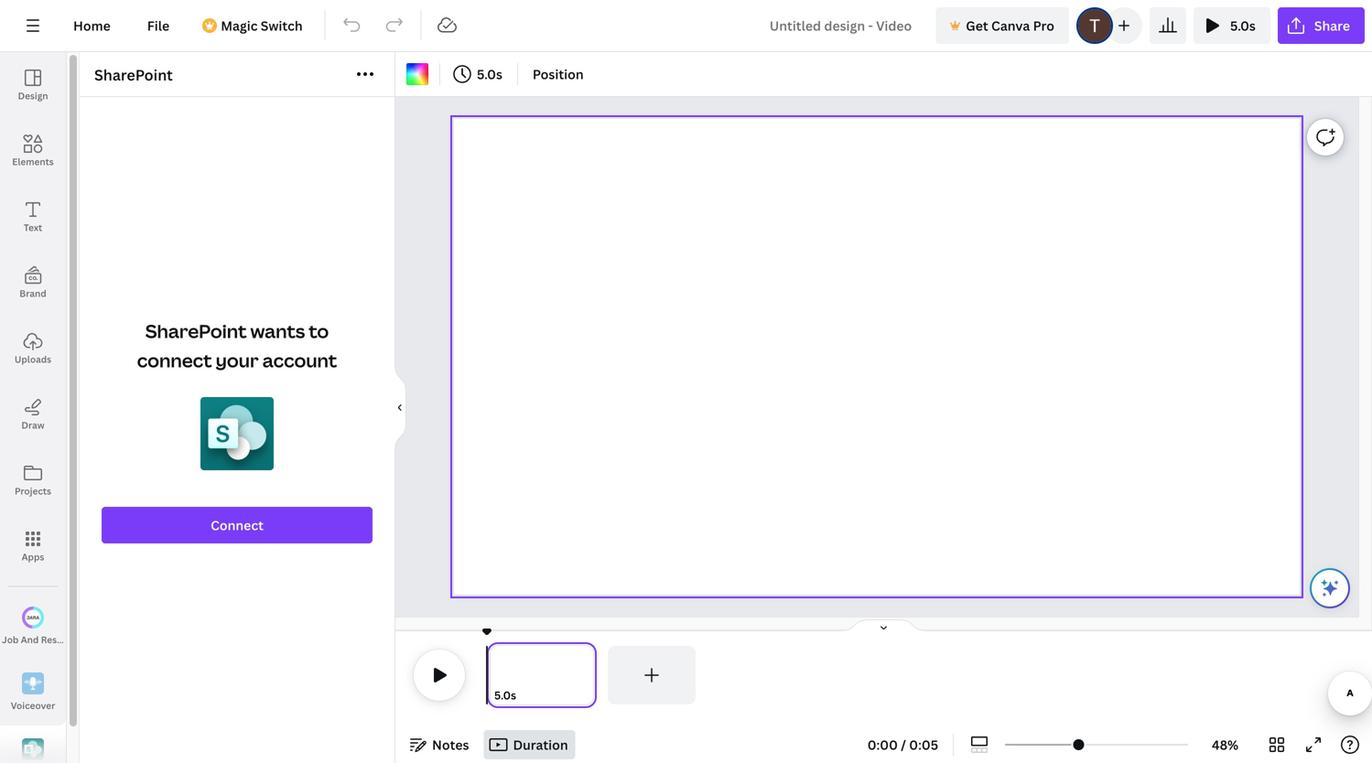 Task type: vqa. For each thing, say whether or not it's contained in the screenshot.
Curved text generator link
no



Task type: describe. For each thing, give the bounding box(es) containing it.
resume
[[41, 634, 76, 646]]

hide pages image
[[840, 619, 928, 633]]

brand
[[19, 287, 46, 300]]

uploads
[[15, 353, 51, 366]]

job and resume ai button
[[0, 594, 88, 660]]

voiceover button
[[0, 660, 66, 726]]

trimming, start edge slider
[[487, 646, 503, 705]]

your
[[216, 348, 259, 373]]

text button
[[0, 184, 66, 250]]

draw button
[[0, 382, 66, 448]]

brand button
[[0, 250, 66, 316]]

and
[[21, 634, 39, 646]]

side panel tab list
[[0, 52, 88, 763]]

file
[[147, 17, 170, 34]]

magic
[[221, 17, 258, 34]]

design button
[[0, 52, 66, 118]]

notes button
[[403, 730, 476, 760]]

file button
[[133, 7, 184, 44]]

0:00
[[868, 736, 898, 754]]

design
[[18, 90, 48, 102]]

apps
[[22, 551, 44, 563]]

sharepoint wants to connect your account
[[137, 319, 337, 373]]

account
[[262, 348, 337, 373]]

1 vertical spatial 5.0s
[[477, 65, 502, 83]]

get canva pro button
[[936, 7, 1069, 44]]

switch
[[261, 17, 303, 34]]

sharepoint for sharepoint wants to connect your account
[[145, 319, 247, 344]]

position button
[[525, 60, 591, 89]]

/
[[901, 736, 906, 754]]

notes
[[432, 736, 469, 754]]

0:00 / 0:05
[[868, 736, 938, 754]]

hide image
[[395, 364, 406, 452]]

ai
[[78, 634, 88, 646]]

sharepoint element
[[80, 97, 395, 763]]

home link
[[59, 7, 125, 44]]

duration button
[[484, 730, 575, 760]]

position
[[533, 65, 584, 83]]

pro
[[1033, 17, 1055, 34]]

Design title text field
[[755, 7, 928, 44]]



Task type: locate. For each thing, give the bounding box(es) containing it.
sharepoint for sharepoint
[[94, 65, 173, 85]]

2 vertical spatial 5.0s button
[[494, 687, 516, 705]]

connect
[[137, 348, 212, 373]]

projects
[[15, 485, 51, 498]]

5.0s button
[[1194, 7, 1270, 44], [448, 60, 510, 89], [494, 687, 516, 705]]

job and resume ai
[[2, 634, 88, 646]]

share button
[[1278, 7, 1365, 44]]

magic switch
[[221, 17, 303, 34]]

voiceover
[[11, 700, 55, 712]]

#ffffff image
[[406, 63, 428, 85]]

canva
[[991, 17, 1030, 34]]

48%
[[1212, 736, 1239, 754]]

1 vertical spatial sharepoint
[[145, 319, 247, 344]]

draw
[[21, 419, 44, 432]]

get canva pro
[[966, 17, 1055, 34]]

48% button
[[1196, 730, 1255, 760]]

5.0s button left share dropdown button
[[1194, 7, 1270, 44]]

share
[[1314, 17, 1350, 34]]

main menu bar
[[0, 0, 1372, 52]]

canva assistant image
[[1319, 578, 1341, 600]]

sharepoint up connect
[[145, 319, 247, 344]]

Page title text field
[[524, 687, 531, 705]]

elements
[[12, 156, 54, 168]]

uploads button
[[0, 316, 66, 382]]

connect
[[211, 517, 264, 534]]

5.0s
[[1230, 17, 1256, 34], [477, 65, 502, 83], [494, 688, 516, 703]]

0 vertical spatial sharepoint
[[94, 65, 173, 85]]

5.0s button right "#ffffff" icon
[[448, 60, 510, 89]]

projects button
[[0, 448, 66, 514]]

trimming, end edge slider
[[580, 646, 597, 705]]

5.0s left the page title text field
[[494, 688, 516, 703]]

0:05
[[909, 736, 938, 754]]

duration
[[513, 736, 568, 754]]

to
[[309, 319, 329, 344]]

5.0s button left the page title text field
[[494, 687, 516, 705]]

2 vertical spatial 5.0s
[[494, 688, 516, 703]]

job
[[2, 634, 19, 646]]

magic switch button
[[191, 7, 317, 44]]

5.0s left share dropdown button
[[1230, 17, 1256, 34]]

elements button
[[0, 118, 66, 184]]

get
[[966, 17, 988, 34]]

5.0s inside main menu bar
[[1230, 17, 1256, 34]]

home
[[73, 17, 111, 34]]

text
[[24, 222, 42, 234]]

0 vertical spatial 5.0s button
[[1194, 7, 1270, 44]]

0 vertical spatial 5.0s
[[1230, 17, 1256, 34]]

1 vertical spatial 5.0s button
[[448, 60, 510, 89]]

sharepoint inside the sharepoint wants to connect your account
[[145, 319, 247, 344]]

connect button
[[102, 507, 373, 544]]

sharepoint
[[94, 65, 173, 85], [145, 319, 247, 344]]

sharepoint down file
[[94, 65, 173, 85]]

apps button
[[0, 514, 66, 579]]

5.0s left 'position' popup button
[[477, 65, 502, 83]]

wants
[[250, 319, 305, 344]]



